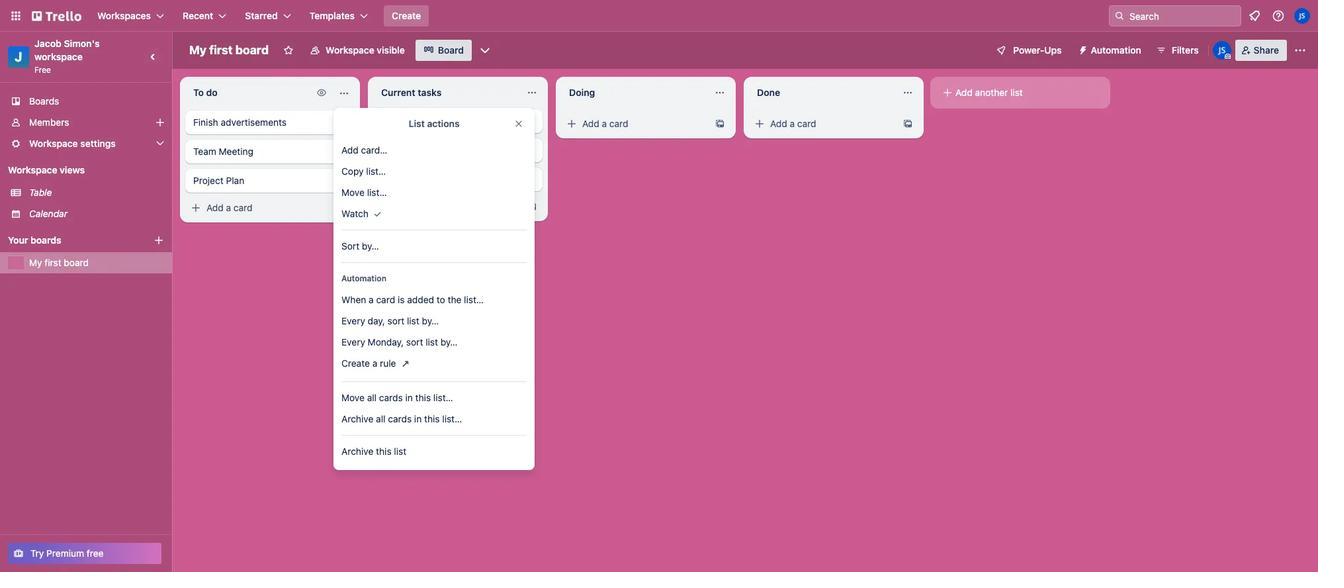 Task type: locate. For each thing, give the bounding box(es) containing it.
starred button
[[237, 5, 299, 26]]

1 horizontal spatial my
[[189, 43, 207, 57]]

finish advertisements
[[381, 115, 475, 126], [193, 117, 287, 128]]

workspace views
[[8, 164, 85, 175]]

0 vertical spatial archive
[[342, 413, 374, 424]]

actions
[[427, 118, 460, 129]]

sm image for the leftmost add a card link
[[189, 201, 203, 215]]

0 horizontal spatial finish advertisements link
[[185, 111, 355, 134]]

0 vertical spatial project
[[381, 144, 412, 156]]

add for "done" text box's add a card link
[[771, 118, 788, 129]]

sm image
[[941, 86, 955, 99], [377, 200, 391, 213]]

all down create a rule
[[367, 392, 377, 403]]

1 vertical spatial first
[[45, 257, 61, 268]]

advertisements down current tasks text field
[[409, 115, 475, 126]]

0 horizontal spatial team meeting
[[193, 146, 254, 157]]

advertisements down to do "text field"
[[221, 117, 287, 128]]

team meeting link down add card… link
[[373, 167, 543, 191]]

my first board
[[189, 43, 269, 57], [29, 257, 89, 268]]

1 horizontal spatial sm image
[[941, 86, 955, 99]]

cards down move all cards in this list…
[[388, 413, 412, 424]]

add another list
[[956, 87, 1023, 98]]

1 vertical spatial workspace
[[29, 138, 78, 149]]

finish left 'list'
[[381, 115, 406, 126]]

create from template… image for doing text field
[[715, 119, 726, 129]]

Search field
[[1125, 6, 1241, 26]]

jacob simon's workspace link
[[34, 38, 102, 62]]

my first board down recent dropdown button
[[189, 43, 269, 57]]

first down recent dropdown button
[[209, 43, 233, 57]]

0 horizontal spatial add a card
[[207, 202, 253, 213]]

jacob
[[34, 38, 61, 49]]

workspace visible button
[[302, 40, 413, 61]]

1 horizontal spatial project plan link
[[373, 138, 543, 162]]

add for the leftmost add a card link
[[207, 202, 224, 213]]

finish advertisements for project plan
[[381, 115, 475, 126]]

1 horizontal spatial automation
[[1091, 44, 1142, 56]]

0 notifications image
[[1247, 8, 1263, 24]]

0 vertical spatial sort
[[388, 315, 405, 326]]

workspace navigation collapse icon image
[[144, 48, 163, 66]]

1 vertical spatial automation
[[342, 273, 387, 283]]

all
[[367, 392, 377, 403], [376, 413, 386, 424]]

cards for archive
[[388, 413, 412, 424]]

by… for monday,
[[441, 336, 458, 348]]

1 horizontal spatial team
[[381, 173, 404, 185]]

1 vertical spatial team meeting link
[[373, 167, 543, 191]]

this down move all cards in this list… link
[[424, 413, 440, 424]]

0 horizontal spatial sm image
[[377, 200, 391, 213]]

team meeting
[[193, 146, 254, 157], [381, 173, 442, 185]]

0 horizontal spatial project plan
[[193, 175, 244, 186]]

by… inside "link"
[[422, 315, 439, 326]]

project plan
[[381, 144, 432, 156], [193, 175, 244, 186]]

create up the visible
[[392, 10, 421, 21]]

1 vertical spatial cards
[[388, 413, 412, 424]]

finish advertisements link down current tasks text field
[[373, 109, 543, 133]]

1 horizontal spatial first
[[209, 43, 233, 57]]

my first board link
[[29, 256, 164, 269]]

archive for archive this list
[[342, 446, 374, 457]]

2 move from the top
[[342, 392, 365, 403]]

1 vertical spatial archive
[[342, 446, 374, 457]]

0 vertical spatial every
[[342, 315, 365, 326]]

starred
[[245, 10, 278, 21]]

1 horizontal spatial create from template… image
[[715, 119, 726, 129]]

advertisements for project plan
[[409, 115, 475, 126]]

1 horizontal spatial finish advertisements
[[381, 115, 475, 126]]

recent button
[[175, 5, 235, 26]]

in
[[406, 392, 413, 403], [414, 413, 422, 424]]

team meeting link down to do "text field"
[[185, 140, 355, 164]]

card for "done" text box's add a card link
[[798, 118, 817, 129]]

your boards
[[8, 234, 61, 246]]

advertisements
[[409, 115, 475, 126], [221, 117, 287, 128]]

this down 'archive all cards in this list…'
[[376, 446, 392, 457]]

2 horizontal spatial create from template… image
[[903, 119, 914, 129]]

sort for day,
[[388, 315, 405, 326]]

0 vertical spatial project plan
[[381, 144, 432, 156]]

all for archive
[[376, 413, 386, 424]]

1 vertical spatial board
[[64, 257, 89, 268]]

sm image inside automation button
[[1073, 40, 1091, 58]]

1 archive from the top
[[342, 413, 374, 424]]

workspace inside popup button
[[29, 138, 78, 149]]

1 horizontal spatial finish
[[381, 115, 406, 126]]

0 vertical spatial move
[[342, 187, 365, 198]]

1 vertical spatial my
[[29, 257, 42, 268]]

to
[[437, 294, 445, 305]]

cards for move
[[379, 392, 403, 403]]

workspace up table at the left top of the page
[[8, 164, 57, 175]]

all down move all cards in this list…
[[376, 413, 386, 424]]

0 horizontal spatial plan
[[226, 175, 244, 186]]

add board image
[[154, 235, 164, 246]]

my inside "board name" text box
[[189, 43, 207, 57]]

list down every day, sort list by… "link"
[[426, 336, 438, 348]]

list right another
[[1011, 87, 1023, 98]]

0 vertical spatial my
[[189, 43, 207, 57]]

table
[[29, 187, 52, 198]]

1 horizontal spatial by…
[[422, 315, 439, 326]]

first
[[209, 43, 233, 57], [45, 257, 61, 268]]

1 horizontal spatial board
[[235, 43, 269, 57]]

0 vertical spatial cards
[[379, 392, 403, 403]]

project
[[381, 144, 412, 156], [193, 175, 224, 186]]

finish advertisements up add card… link
[[381, 115, 475, 126]]

meeting down to do "text field"
[[219, 146, 254, 157]]

sort inside "link"
[[388, 315, 405, 326]]

0 horizontal spatial create
[[342, 358, 370, 369]]

add a card link for "done" text box
[[749, 115, 898, 133]]

show menu image
[[1294, 44, 1308, 57]]

workspace down templates popup button
[[326, 44, 375, 56]]

move down create a rule
[[342, 392, 365, 403]]

0 vertical spatial team meeting link
[[185, 140, 355, 164]]

automation
[[1091, 44, 1142, 56], [342, 273, 387, 283]]

boards
[[29, 95, 59, 107]]

every for every day, sort list by…
[[342, 315, 365, 326]]

1 horizontal spatial add a card
[[583, 118, 629, 129]]

archive down 'archive all cards in this list…'
[[342, 446, 374, 457]]

board down starred
[[235, 43, 269, 57]]

all for move
[[367, 392, 377, 403]]

0 vertical spatial plan
[[414, 144, 432, 156]]

finish advertisements down to do "text field"
[[193, 117, 287, 128]]

0 horizontal spatial create from template… image
[[527, 201, 538, 212]]

this up archive all cards in this list… link
[[416, 392, 431, 403]]

0 vertical spatial team
[[193, 146, 216, 157]]

2 horizontal spatial by…
[[441, 336, 458, 348]]

every up create a rule
[[342, 336, 365, 348]]

create a rule link
[[334, 353, 535, 376]]

project plan link
[[373, 138, 543, 162], [185, 169, 355, 193]]

calendar
[[29, 208, 68, 219]]

automation up when
[[342, 273, 387, 283]]

my down recent on the left top of the page
[[189, 43, 207, 57]]

create for create a rule
[[342, 358, 370, 369]]

by… down when a card is added to the list… link
[[422, 315, 439, 326]]

try
[[30, 548, 44, 559]]

board down your boards with 1 items element
[[64, 257, 89, 268]]

every down when
[[342, 315, 365, 326]]

list
[[1011, 87, 1023, 98], [407, 315, 420, 326], [426, 336, 438, 348], [394, 446, 407, 457]]

workspace
[[326, 44, 375, 56], [29, 138, 78, 149], [8, 164, 57, 175]]

team meeting down add card… link
[[381, 173, 442, 185]]

sm image
[[1073, 40, 1091, 58], [315, 86, 328, 99], [565, 117, 579, 130], [753, 117, 767, 130], [189, 201, 203, 215], [371, 207, 384, 220]]

by… down every day, sort list by… "link"
[[441, 336, 458, 348]]

this
[[416, 392, 431, 403], [424, 413, 440, 424], [376, 446, 392, 457]]

project plan for left project plan link
[[193, 175, 244, 186]]

1 vertical spatial sort
[[406, 336, 423, 348]]

by… inside "link"
[[362, 240, 379, 252]]

0 horizontal spatial advertisements
[[221, 117, 287, 128]]

1 horizontal spatial project
[[381, 144, 412, 156]]

1 vertical spatial all
[[376, 413, 386, 424]]

0 vertical spatial my first board
[[189, 43, 269, 57]]

1 vertical spatial this
[[424, 413, 440, 424]]

1 vertical spatial plan
[[226, 175, 244, 186]]

by… right sort
[[362, 240, 379, 252]]

1 horizontal spatial meeting
[[407, 173, 442, 185]]

add a card link
[[561, 115, 710, 133], [749, 115, 898, 133], [185, 199, 334, 217]]

add a card link for doing text field
[[561, 115, 710, 133]]

0 vertical spatial meeting
[[219, 146, 254, 157]]

0 vertical spatial this
[[416, 392, 431, 403]]

this for move all cards in this list…
[[416, 392, 431, 403]]

jacob simon (jacobsimon16) image
[[1295, 8, 1311, 24]]

0 horizontal spatial by…
[[362, 240, 379, 252]]

members
[[29, 117, 69, 128]]

plan for left project plan link
[[226, 175, 244, 186]]

1 horizontal spatial add a card link
[[561, 115, 710, 133]]

1 vertical spatial by…
[[422, 315, 439, 326]]

finish advertisements link down to do "text field"
[[185, 111, 355, 134]]

list…
[[366, 166, 386, 177], [367, 187, 387, 198], [464, 294, 484, 305], [434, 392, 453, 403], [442, 413, 462, 424]]

0 horizontal spatial project
[[193, 175, 224, 186]]

every
[[342, 315, 365, 326], [342, 336, 365, 348]]

add a card for sm icon for doing text field's add a card link
[[583, 118, 629, 129]]

in down move all cards in this list… link
[[414, 413, 422, 424]]

1 every from the top
[[342, 315, 365, 326]]

sm image left add another list
[[941, 86, 955, 99]]

advertisements for team meeting
[[221, 117, 287, 128]]

customize views image
[[479, 44, 492, 57]]

0 vertical spatial sm image
[[941, 86, 955, 99]]

cards
[[379, 392, 403, 403], [388, 413, 412, 424]]

0 vertical spatial team meeting
[[193, 146, 254, 157]]

my first board down your boards with 1 items element
[[29, 257, 89, 268]]

1 horizontal spatial my first board
[[189, 43, 269, 57]]

To do text field
[[185, 82, 310, 103]]

1 horizontal spatial in
[[414, 413, 422, 424]]

every for every monday, sort list by…
[[342, 336, 365, 348]]

0 vertical spatial board
[[235, 43, 269, 57]]

1 vertical spatial project plan link
[[185, 169, 355, 193]]

1 vertical spatial every
[[342, 336, 365, 348]]

1 move from the top
[[342, 187, 365, 198]]

this member is an admin of this board. image
[[1225, 54, 1231, 60]]

team
[[193, 146, 216, 157], [381, 173, 404, 185]]

0 horizontal spatial in
[[406, 392, 413, 403]]

1 vertical spatial create
[[342, 358, 370, 369]]

workspace inside button
[[326, 44, 375, 56]]

2 horizontal spatial add a card
[[771, 118, 817, 129]]

2 archive from the top
[[342, 446, 374, 457]]

a for create from template… image for doing text field
[[602, 118, 607, 129]]

share
[[1254, 44, 1280, 56]]

workspace down members
[[29, 138, 78, 149]]

archive this list link
[[334, 441, 535, 462]]

plan
[[414, 144, 432, 156], [226, 175, 244, 186]]

1 vertical spatial project plan
[[193, 175, 244, 186]]

move list… link
[[334, 182, 535, 203]]

list down when a card is added to the list…
[[407, 315, 420, 326]]

sm image for doing text field's add a card link
[[565, 117, 579, 130]]

add inside add another list link
[[956, 87, 973, 98]]

create for create
[[392, 10, 421, 21]]

every inside "link"
[[342, 315, 365, 326]]

add
[[956, 87, 973, 98], [583, 118, 600, 129], [771, 118, 788, 129], [342, 144, 359, 156], [207, 202, 224, 213]]

2 vertical spatial by…
[[441, 336, 458, 348]]

finish down to do "text field"
[[193, 117, 218, 128]]

add card… link
[[334, 140, 535, 161]]

a
[[602, 118, 607, 129], [790, 118, 795, 129], [226, 202, 231, 213], [369, 294, 374, 305], [373, 358, 378, 369]]

card
[[610, 118, 629, 129], [798, 118, 817, 129], [234, 202, 253, 213], [376, 294, 395, 305]]

sm image down 'move list…'
[[377, 200, 391, 213]]

rule
[[380, 358, 396, 369]]

in up 'archive all cards in this list…'
[[406, 392, 413, 403]]

meeting
[[219, 146, 254, 157], [407, 173, 442, 185]]

team meeting link
[[185, 140, 355, 164], [373, 167, 543, 191]]

my
[[189, 43, 207, 57], [29, 257, 42, 268]]

1 vertical spatial my first board
[[29, 257, 89, 268]]

0 horizontal spatial finish
[[193, 117, 218, 128]]

0 vertical spatial workspace
[[326, 44, 375, 56]]

1 vertical spatial project
[[193, 175, 224, 186]]

1 vertical spatial in
[[414, 413, 422, 424]]

create button
[[384, 5, 429, 26]]

move
[[342, 187, 365, 198], [342, 392, 365, 403]]

watch
[[342, 208, 371, 219]]

by…
[[362, 240, 379, 252], [422, 315, 439, 326], [441, 336, 458, 348]]

archive up 'archive this list' in the left bottom of the page
[[342, 413, 374, 424]]

0 vertical spatial in
[[406, 392, 413, 403]]

move up create from template… icon
[[342, 187, 365, 198]]

try premium free
[[30, 548, 104, 559]]

first down "boards"
[[45, 257, 61, 268]]

sort
[[388, 315, 405, 326], [406, 336, 423, 348]]

create from template… image
[[715, 119, 726, 129], [903, 119, 914, 129], [527, 201, 538, 212]]

1 horizontal spatial advertisements
[[409, 115, 475, 126]]

create from template… image
[[339, 203, 350, 213]]

1 horizontal spatial team meeting link
[[373, 167, 543, 191]]

cards up 'archive all cards in this list…'
[[379, 392, 403, 403]]

sort down every day, sort list by… "link"
[[406, 336, 423, 348]]

open information menu image
[[1272, 9, 1286, 23]]

create left rule
[[342, 358, 370, 369]]

2 horizontal spatial add a card link
[[749, 115, 898, 133]]

0 vertical spatial all
[[367, 392, 377, 403]]

0 horizontal spatial add a card link
[[185, 199, 334, 217]]

1 vertical spatial move
[[342, 392, 365, 403]]

project for top project plan link
[[381, 144, 412, 156]]

1 horizontal spatial project plan
[[381, 144, 432, 156]]

sort right day,
[[388, 315, 405, 326]]

members link
[[0, 112, 172, 133]]

1 vertical spatial team meeting
[[381, 173, 442, 185]]

when a card is added to the list…
[[342, 294, 484, 305]]

when
[[342, 294, 366, 305]]

1 horizontal spatial plan
[[414, 144, 432, 156]]

team meeting down to do "text field"
[[193, 146, 254, 157]]

my down your boards
[[29, 257, 42, 268]]

create from template… image for "done" text box
[[903, 119, 914, 129]]

2 vertical spatial workspace
[[8, 164, 57, 175]]

1 horizontal spatial create
[[392, 10, 421, 21]]

sort for monday,
[[406, 336, 423, 348]]

2 every from the top
[[342, 336, 365, 348]]

1 horizontal spatial team meeting
[[381, 173, 442, 185]]

Done text field
[[749, 82, 895, 103]]

0 horizontal spatial finish advertisements
[[193, 117, 287, 128]]

move list…
[[342, 187, 387, 198]]

0 vertical spatial first
[[209, 43, 233, 57]]

workspaces
[[97, 10, 151, 21]]

create
[[392, 10, 421, 21], [342, 358, 370, 369]]

star or unstar board image
[[283, 45, 294, 56]]

1 horizontal spatial sort
[[406, 336, 423, 348]]

by… for day,
[[422, 315, 439, 326]]

first inside "board name" text box
[[209, 43, 233, 57]]

sm image inside add another list link
[[941, 86, 955, 99]]

automation down search image
[[1091, 44, 1142, 56]]

0 vertical spatial by…
[[362, 240, 379, 252]]

this for archive all cards in this list…
[[424, 413, 440, 424]]

Doing text field
[[561, 82, 707, 103]]

meeting down add card… link
[[407, 173, 442, 185]]

create inside button
[[392, 10, 421, 21]]

1 horizontal spatial finish advertisements link
[[373, 109, 543, 133]]

board
[[235, 43, 269, 57], [64, 257, 89, 268]]

move all cards in this list… link
[[334, 387, 535, 408]]



Task type: vqa. For each thing, say whether or not it's contained in the screenshot.
All
yes



Task type: describe. For each thing, give the bounding box(es) containing it.
finish for team
[[193, 117, 218, 128]]

sm image for "done" text box's add a card link
[[753, 117, 767, 130]]

0 vertical spatial project plan link
[[373, 138, 543, 162]]

0 horizontal spatial meeting
[[219, 146, 254, 157]]

templates
[[310, 10, 355, 21]]

premium
[[46, 548, 84, 559]]

workspace for workspace visible
[[326, 44, 375, 56]]

added
[[407, 294, 434, 305]]

workspaces button
[[89, 5, 172, 26]]

0 horizontal spatial team meeting link
[[185, 140, 355, 164]]

boards link
[[0, 91, 172, 112]]

add a card for sm icon related to "done" text box's add a card link
[[771, 118, 817, 129]]

0 horizontal spatial my first board
[[29, 257, 89, 268]]

archive this list
[[342, 446, 407, 457]]

when a card is added to the list… link
[[334, 289, 535, 311]]

every monday, sort list by…
[[342, 336, 458, 348]]

board link
[[416, 40, 472, 61]]

your boards with 1 items element
[[8, 232, 134, 248]]

workspace for workspace settings
[[29, 138, 78, 149]]

power-ups button
[[987, 40, 1070, 61]]

workspace settings button
[[0, 133, 172, 154]]

board
[[438, 44, 464, 56]]

list… right the
[[464, 294, 484, 305]]

finish advertisements link for team meeting
[[185, 111, 355, 134]]

day,
[[368, 315, 385, 326]]

try premium free button
[[8, 543, 162, 564]]

sort by… link
[[334, 236, 535, 257]]

list… down card…
[[366, 166, 386, 177]]

a for "done" text box's create from template… image
[[790, 118, 795, 129]]

archive all cards in this list…
[[342, 413, 462, 424]]

0 horizontal spatial automation
[[342, 273, 387, 283]]

watch link
[[334, 203, 535, 224]]

free
[[34, 65, 51, 75]]

filters button
[[1152, 40, 1203, 61]]

project for left project plan link
[[193, 175, 224, 186]]

recent
[[183, 10, 213, 21]]

list… up archive all cards in this list… link
[[434, 392, 453, 403]]

list inside "link"
[[407, 315, 420, 326]]

filters
[[1172, 44, 1199, 56]]

copy
[[342, 166, 364, 177]]

finish advertisements for team meeting
[[193, 117, 287, 128]]

automation inside button
[[1091, 44, 1142, 56]]

workspace settings
[[29, 138, 116, 149]]

templates button
[[302, 5, 376, 26]]

copy list…
[[342, 166, 386, 177]]

copy list… link
[[334, 161, 535, 182]]

in for archive all cards in this list…
[[414, 413, 422, 424]]

workspace visible
[[326, 44, 405, 56]]

monday,
[[368, 336, 404, 348]]

move for move all cards in this list…
[[342, 392, 365, 403]]

every monday, sort list by… link
[[334, 332, 535, 353]]

list… down move all cards in this list… link
[[442, 413, 462, 424]]

card for doing text field's add a card link
[[610, 118, 629, 129]]

1 vertical spatial team
[[381, 173, 404, 185]]

add a card for sm icon related to the leftmost add a card link
[[207, 202, 253, 213]]

share button
[[1236, 40, 1288, 61]]

every day, sort list by… link
[[334, 311, 535, 332]]

primary element
[[0, 0, 1319, 32]]

settings
[[80, 138, 116, 149]]

table link
[[29, 186, 164, 199]]

list actions
[[409, 118, 460, 129]]

search image
[[1115, 11, 1125, 21]]

jacob simon (jacobsimon16) image
[[1213, 41, 1232, 60]]

is
[[398, 294, 405, 305]]

create a rule
[[342, 358, 396, 369]]

move for move list…
[[342, 187, 365, 198]]

free
[[87, 548, 104, 559]]

0 horizontal spatial first
[[45, 257, 61, 268]]

archive all cards in this list… link
[[334, 408, 535, 430]]

2 vertical spatial this
[[376, 446, 392, 457]]

add for doing text field's add a card link
[[583, 118, 600, 129]]

list
[[409, 118, 425, 129]]

a for create from template… icon
[[226, 202, 231, 213]]

workspace for workspace views
[[8, 164, 57, 175]]

your
[[8, 234, 28, 246]]

finish advertisements link for project plan
[[373, 109, 543, 133]]

plan for top project plan link
[[414, 144, 432, 156]]

automation button
[[1073, 40, 1150, 61]]

j
[[15, 49, 22, 64]]

in for move all cards in this list…
[[406, 392, 413, 403]]

1 vertical spatial sm image
[[377, 200, 391, 213]]

every day, sort list by…
[[342, 315, 439, 326]]

archive for archive all cards in this list…
[[342, 413, 374, 424]]

simon's
[[64, 38, 100, 49]]

card…
[[361, 144, 388, 156]]

board inside text box
[[235, 43, 269, 57]]

sort
[[342, 240, 360, 252]]

my first board inside "board name" text box
[[189, 43, 269, 57]]

1 vertical spatial meeting
[[407, 173, 442, 185]]

move all cards in this list…
[[342, 392, 453, 403]]

boards
[[30, 234, 61, 246]]

add card…
[[342, 144, 388, 156]]

sort by…
[[342, 240, 379, 252]]

visible
[[377, 44, 405, 56]]

0 horizontal spatial project plan link
[[185, 169, 355, 193]]

j link
[[8, 46, 29, 68]]

the
[[448, 294, 462, 305]]

sm image for automation button
[[1073, 40, 1091, 58]]

views
[[60, 164, 85, 175]]

sm image inside the watch "link"
[[371, 207, 384, 220]]

Current tasks text field
[[373, 82, 519, 103]]

calendar link
[[29, 207, 164, 220]]

power-ups
[[1014, 44, 1062, 56]]

list down 'archive all cards in this list…'
[[394, 446, 407, 457]]

power-
[[1014, 44, 1045, 56]]

list… down copy list…
[[367, 187, 387, 198]]

project plan for top project plan link
[[381, 144, 432, 156]]

card for the leftmost add a card link
[[234, 202, 253, 213]]

back to home image
[[32, 5, 81, 26]]

finish for project
[[381, 115, 406, 126]]

jacob simon's workspace free
[[34, 38, 102, 75]]

another
[[976, 87, 1009, 98]]

0 horizontal spatial team
[[193, 146, 216, 157]]

workspace
[[34, 51, 83, 62]]

Board name text field
[[183, 40, 275, 61]]

add inside add card… link
[[342, 144, 359, 156]]

add another list link
[[936, 82, 1106, 103]]

ups
[[1045, 44, 1062, 56]]



